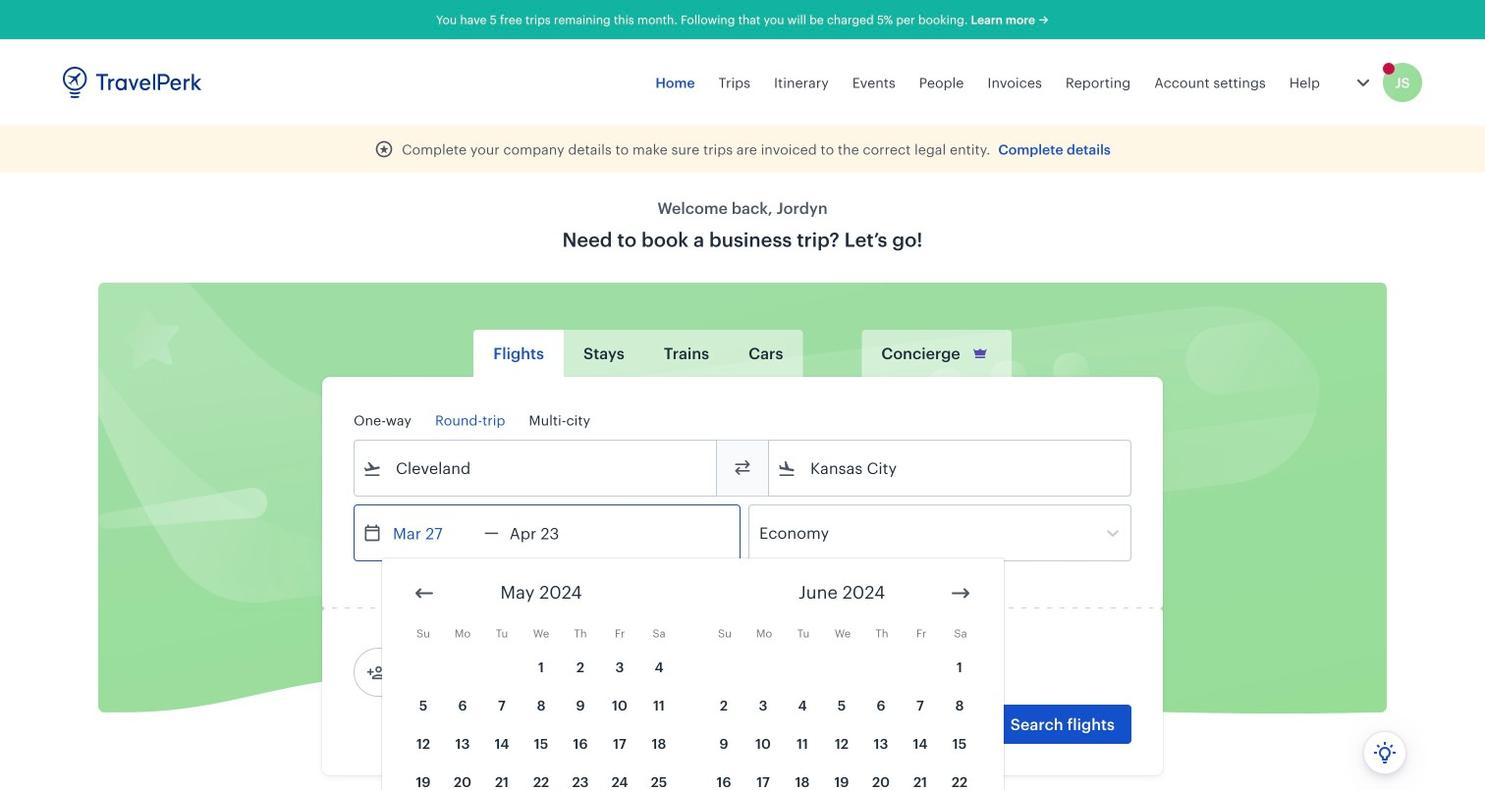 Task type: locate. For each thing, give the bounding box(es) containing it.
Add first traveler search field
[[386, 657, 590, 689]]

Depart text field
[[382, 506, 484, 561]]

move forward to switch to the next month. image
[[949, 582, 973, 606]]



Task type: describe. For each thing, give the bounding box(es) containing it.
To search field
[[797, 453, 1105, 484]]

From search field
[[382, 453, 691, 484]]

calendar application
[[382, 559, 1485, 791]]

Return text field
[[499, 506, 601, 561]]

move backward to switch to the previous month. image
[[413, 582, 436, 606]]



